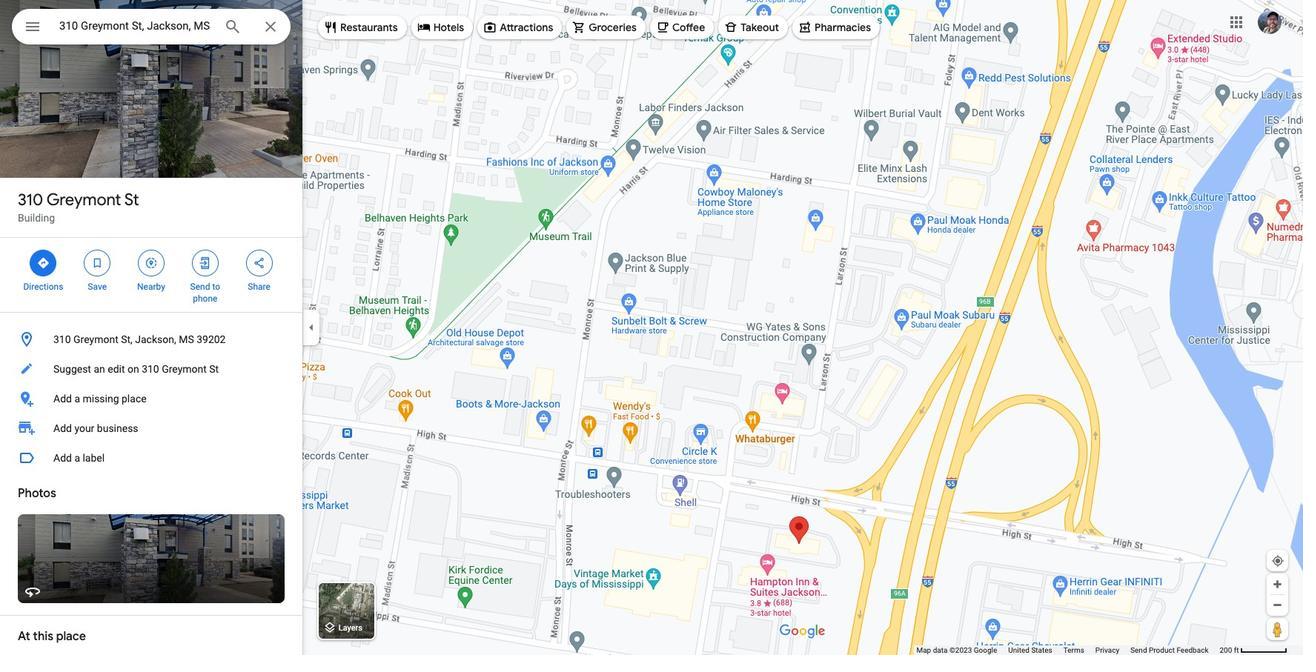 Task type: describe. For each thing, give the bounding box(es) containing it.
200 ft button
[[1220, 646, 1288, 655]]

add for add a label
[[53, 452, 72, 464]]

takeout button
[[719, 10, 788, 45]]

your
[[74, 423, 94, 434]]

suggest
[[53, 363, 91, 375]]

39202
[[197, 334, 226, 345]]

layers
[[339, 624, 362, 633]]

label
[[83, 452, 105, 464]]


[[24, 16, 42, 37]]

directions
[[23, 282, 63, 292]]

add a missing place button
[[0, 384, 302, 414]]

310 greymont st building
[[18, 190, 139, 224]]

send product feedback
[[1131, 646, 1209, 655]]

restaurants button
[[318, 10, 407, 45]]

310 for st,
[[53, 334, 71, 345]]

add a missing place
[[53, 393, 147, 405]]


[[37, 255, 50, 271]]

hotels button
[[411, 10, 473, 45]]

restaurants
[[340, 21, 398, 34]]

terms button
[[1064, 646, 1084, 655]]

on
[[127, 363, 139, 375]]

groceries
[[589, 21, 637, 34]]

add a label
[[53, 452, 105, 464]]

200
[[1220, 646, 1232, 655]]

send for send to phone
[[190, 282, 210, 292]]

 search field
[[12, 9, 291, 47]]

suggest an edit on 310 greymont st
[[53, 363, 219, 375]]

310 for st
[[18, 190, 43, 211]]

 button
[[12, 9, 53, 47]]

send to phone
[[190, 282, 220, 304]]

st inside button
[[209, 363, 219, 375]]

1 vertical spatial place
[[56, 629, 86, 644]]

at this place
[[18, 629, 86, 644]]

a for missing
[[74, 393, 80, 405]]

zoom out image
[[1272, 600, 1283, 611]]

310 inside 'suggest an edit on 310 greymont st' button
[[142, 363, 159, 375]]

google maps element
[[0, 0, 1303, 655]]

ft
[[1234, 646, 1239, 655]]

google
[[974, 646, 997, 655]]

attractions button
[[478, 10, 562, 45]]

terms
[[1064, 646, 1084, 655]]

show street view coverage image
[[1267, 618, 1288, 641]]

310 greymont st main content
[[0, 0, 302, 655]]

missing
[[83, 393, 119, 405]]

©2023
[[950, 646, 972, 655]]

product
[[1149, 646, 1175, 655]]

310 Greymont St, Jackson, MS 39202 field
[[12, 9, 291, 44]]

none field inside 310 greymont st, jackson, ms 39202 field
[[59, 17, 212, 35]]

greymont for st,
[[73, 334, 118, 345]]

add a label button
[[0, 443, 302, 473]]

map
[[917, 646, 931, 655]]

nearby
[[137, 282, 165, 292]]

an
[[94, 363, 105, 375]]

pharmacies button
[[793, 10, 880, 45]]

building
[[18, 212, 55, 224]]

share
[[248, 282, 270, 292]]

a for label
[[74, 452, 80, 464]]



Task type: locate. For each thing, give the bounding box(es) containing it.
map data ©2023 google
[[917, 646, 997, 655]]

310 inside 310 greymont st building
[[18, 190, 43, 211]]

0 vertical spatial send
[[190, 282, 210, 292]]

1 vertical spatial greymont
[[73, 334, 118, 345]]

footer containing map data ©2023 google
[[917, 646, 1220, 655]]

2 add from the top
[[53, 423, 72, 434]]

0 horizontal spatial st
[[124, 190, 139, 211]]

310 up suggest
[[53, 334, 71, 345]]

greymont down ms
[[162, 363, 207, 375]]

st,
[[121, 334, 133, 345]]

0 vertical spatial a
[[74, 393, 80, 405]]

add
[[53, 393, 72, 405], [53, 423, 72, 434], [53, 452, 72, 464]]

send up phone
[[190, 282, 210, 292]]

attractions
[[500, 21, 553, 34]]

0 horizontal spatial send
[[190, 282, 210, 292]]

310 inside 310 greymont st, jackson, ms 39202 button
[[53, 334, 71, 345]]

data
[[933, 646, 948, 655]]

add your business
[[53, 423, 138, 434]]

add inside button
[[53, 452, 72, 464]]

st inside 310 greymont st building
[[124, 190, 139, 211]]

add left your
[[53, 423, 72, 434]]

place right 'this'
[[56, 629, 86, 644]]

send inside send product feedback "button"
[[1131, 646, 1147, 655]]

send inside send to phone
[[190, 282, 210, 292]]

1 horizontal spatial 310
[[53, 334, 71, 345]]

1 vertical spatial st
[[209, 363, 219, 375]]

this
[[33, 629, 53, 644]]

collapse side panel image
[[303, 320, 320, 336]]

to
[[212, 282, 220, 292]]

suggest an edit on 310 greymont st button
[[0, 354, 302, 384]]

2 vertical spatial add
[[53, 452, 72, 464]]

send
[[190, 282, 210, 292], [1131, 646, 1147, 655]]

states
[[1032, 646, 1053, 655]]

2 vertical spatial 310
[[142, 363, 159, 375]]

st
[[124, 190, 139, 211], [209, 363, 219, 375]]

0 horizontal spatial 310
[[18, 190, 43, 211]]

1 horizontal spatial place
[[122, 393, 147, 405]]

feedback
[[1177, 646, 1209, 655]]

310 greymont st, jackson, ms 39202 button
[[0, 325, 302, 354]]

a inside button
[[74, 393, 80, 405]]

1 vertical spatial 310
[[53, 334, 71, 345]]

hotels
[[433, 21, 464, 34]]

photos
[[18, 486, 56, 501]]

united states
[[1008, 646, 1053, 655]]

place inside add a missing place button
[[122, 393, 147, 405]]

united
[[1008, 646, 1030, 655]]

pharmacies
[[815, 21, 871, 34]]

privacy button
[[1096, 646, 1120, 655]]

add inside button
[[53, 393, 72, 405]]

1 horizontal spatial st
[[209, 363, 219, 375]]

a
[[74, 393, 80, 405], [74, 452, 80, 464]]

footer
[[917, 646, 1220, 655]]

add your business link
[[0, 414, 302, 443]]

coffee
[[672, 21, 705, 34]]


[[91, 255, 104, 271]]

1 vertical spatial a
[[74, 452, 80, 464]]

place
[[122, 393, 147, 405], [56, 629, 86, 644]]

groceries button
[[567, 10, 646, 45]]

ms
[[179, 334, 194, 345]]

a inside button
[[74, 452, 80, 464]]

0 vertical spatial greymont
[[47, 190, 121, 211]]


[[252, 255, 266, 271]]

0 vertical spatial add
[[53, 393, 72, 405]]

0 vertical spatial 310
[[18, 190, 43, 211]]

2 horizontal spatial 310
[[142, 363, 159, 375]]

greymont inside 310 greymont st building
[[47, 190, 121, 211]]

310 greymont st, jackson, ms 39202
[[53, 334, 226, 345]]


[[199, 255, 212, 271]]

united states button
[[1008, 646, 1053, 655]]

show your location image
[[1271, 555, 1285, 568]]

add left label
[[53, 452, 72, 464]]

edit
[[108, 363, 125, 375]]

310
[[18, 190, 43, 211], [53, 334, 71, 345], [142, 363, 159, 375]]

1 a from the top
[[74, 393, 80, 405]]

at
[[18, 629, 30, 644]]

2 vertical spatial greymont
[[162, 363, 207, 375]]

1 add from the top
[[53, 393, 72, 405]]

place down on
[[122, 393, 147, 405]]

business
[[97, 423, 138, 434]]

actions for 310 greymont st region
[[0, 238, 302, 312]]

greymont for st
[[47, 190, 121, 211]]

3 add from the top
[[53, 452, 72, 464]]

send for send product feedback
[[1131, 646, 1147, 655]]

greymont up the an
[[73, 334, 118, 345]]

save
[[88, 282, 107, 292]]

send product feedback button
[[1131, 646, 1209, 655]]

takeout
[[741, 21, 779, 34]]

None field
[[59, 17, 212, 35]]

0 vertical spatial st
[[124, 190, 139, 211]]

0 vertical spatial place
[[122, 393, 147, 405]]

send left product
[[1131, 646, 1147, 655]]

coffee button
[[650, 10, 714, 45]]

footer inside google maps element
[[917, 646, 1220, 655]]

a left label
[[74, 452, 80, 464]]

1 horizontal spatial send
[[1131, 646, 1147, 655]]

310 right on
[[142, 363, 159, 375]]

1 vertical spatial add
[[53, 423, 72, 434]]

privacy
[[1096, 646, 1120, 655]]


[[145, 255, 158, 271]]

add for add a missing place
[[53, 393, 72, 405]]

jackson,
[[135, 334, 176, 345]]

zoom in image
[[1272, 579, 1283, 590]]

add for add your business
[[53, 423, 72, 434]]

greymont up 'building' at the top left of the page
[[47, 190, 121, 211]]

2 a from the top
[[74, 452, 80, 464]]

1 vertical spatial send
[[1131, 646, 1147, 655]]

greymont
[[47, 190, 121, 211], [73, 334, 118, 345], [162, 363, 207, 375]]

add down suggest
[[53, 393, 72, 405]]

0 horizontal spatial place
[[56, 629, 86, 644]]

a left missing
[[74, 393, 80, 405]]

google account: cj baylor  
(christian.baylor@adept.ai) image
[[1258, 10, 1282, 34]]

310 up 'building' at the top left of the page
[[18, 190, 43, 211]]

200 ft
[[1220, 646, 1239, 655]]

phone
[[193, 294, 217, 304]]



Task type: vqa. For each thing, say whether or not it's contained in the screenshot.


